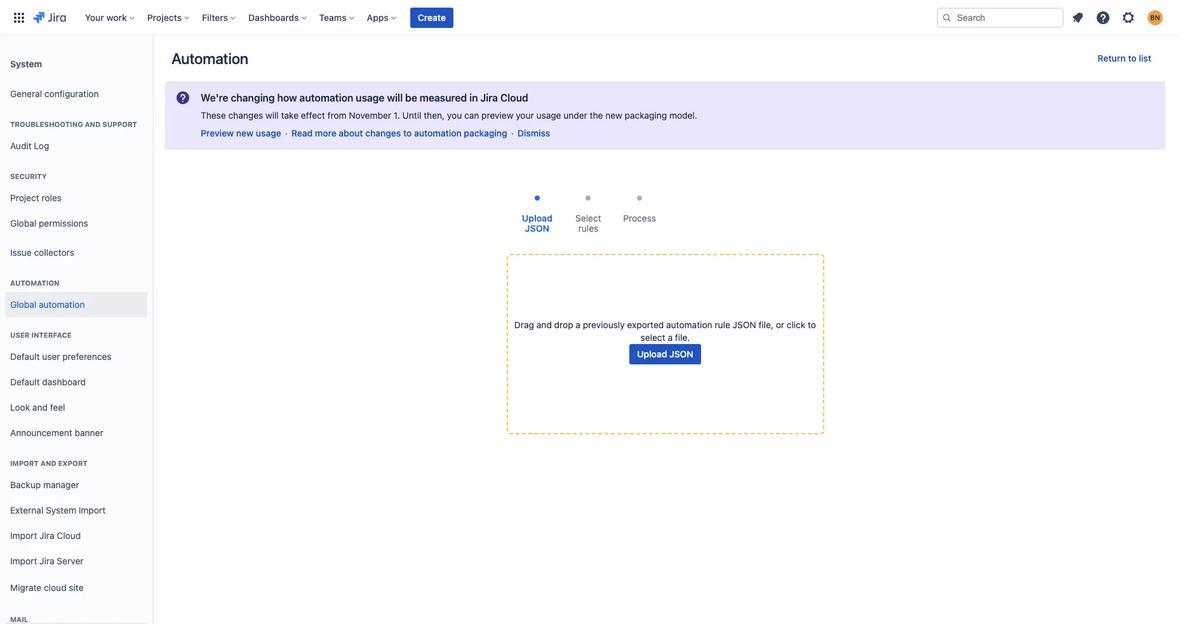 Task type: vqa. For each thing, say whether or not it's contained in the screenshot.
'Cloud' in the We'Re Changing How Automation Usage Will Be Measured In Jira Cloud These Changes Will Take Effect From November 1. Until Then, You Can Preview Your Usage Under The New Packaging Model.
yes



Task type: describe. For each thing, give the bounding box(es) containing it.
default user preferences link
[[5, 344, 147, 370]]

default user preferences
[[10, 351, 112, 362]]

Search field
[[937, 7, 1064, 28]]

user interface group
[[5, 318, 147, 450]]

rule
[[715, 320, 731, 330]]

create
[[418, 12, 446, 23]]

troubleshooting and support group
[[5, 107, 147, 163]]

the
[[590, 110, 603, 121]]

dashboards
[[249, 12, 299, 23]]

backup manager link
[[5, 473, 147, 498]]

automation down "then,"
[[414, 128, 462, 139]]

from
[[328, 110, 347, 121]]

default dashboard
[[10, 377, 86, 387]]

issue collectors link
[[5, 240, 147, 266]]

cloud inside "link"
[[57, 530, 81, 541]]

0 horizontal spatial usage
[[256, 128, 281, 139]]

cloud
[[44, 582, 67, 593]]

migrate cloud site link
[[5, 574, 147, 602]]

effect
[[301, 110, 325, 121]]

teams button
[[316, 7, 359, 28]]

default for default user preferences
[[10, 351, 40, 362]]

general configuration
[[10, 88, 99, 99]]

packaging inside we're changing how automation usage will be measured in jira cloud these changes will take effect from november 1. until then, you can preview your usage under the new packaging model.
[[625, 110, 667, 121]]

manager
[[43, 480, 79, 490]]

to inside drag and drop a previously exported automation rule json file, or click to select a file. upload json
[[808, 320, 817, 330]]

your
[[85, 12, 104, 23]]

we're changing how automation usage will be measured in jira cloud these changes will take effect from november 1. until then, you can preview your usage under the new packaging model.
[[201, 92, 698, 121]]

import jira server link
[[5, 549, 147, 574]]

global permissions
[[10, 218, 88, 229]]

automation inside group
[[10, 279, 59, 287]]

issue collectors
[[10, 247, 74, 258]]

create button
[[410, 7, 454, 28]]

projects button
[[143, 7, 195, 28]]

read
[[292, 128, 313, 139]]

and for drag
[[537, 320, 552, 330]]

announcement banner
[[10, 427, 103, 438]]

2 horizontal spatial usage
[[537, 110, 561, 121]]

apps button
[[363, 7, 402, 28]]

user
[[42, 351, 60, 362]]

or
[[776, 320, 785, 330]]

roles
[[42, 192, 62, 203]]

list
[[1140, 53, 1152, 64]]

default dashboard link
[[5, 370, 147, 395]]

import for import and export
[[10, 459, 39, 468]]

automation inside group
[[39, 299, 85, 310]]

primary element
[[8, 0, 937, 35]]

2 vertical spatial json
[[670, 349, 694, 360]]

preview
[[201, 128, 234, 139]]

your
[[516, 110, 534, 121]]

read more about changes to automation packaging button
[[292, 127, 508, 140]]

take
[[281, 110, 299, 121]]

audit
[[10, 140, 32, 151]]

json inside upload json
[[525, 223, 550, 234]]

dismiss button
[[518, 127, 551, 140]]

dashboard
[[42, 377, 86, 387]]

1 vertical spatial packaging
[[464, 128, 508, 139]]

teams
[[319, 12, 347, 23]]

sidebar navigation image
[[139, 51, 166, 76]]

look
[[10, 402, 30, 413]]

be
[[405, 92, 417, 104]]

in
[[470, 92, 478, 104]]

site
[[69, 582, 84, 593]]

general configuration link
[[5, 81, 147, 107]]

about
[[339, 128, 363, 139]]

until
[[403, 110, 422, 121]]

global automation link
[[5, 292, 147, 318]]

can
[[465, 110, 479, 121]]

measured
[[420, 92, 467, 104]]

user
[[10, 331, 30, 339]]

import down backup manager link on the left bottom of the page
[[79, 505, 106, 516]]

previously
[[583, 320, 625, 330]]

project roles
[[10, 192, 62, 203]]

audit log
[[10, 140, 49, 151]]

general
[[10, 88, 42, 99]]

upload json
[[522, 213, 553, 234]]

filters
[[202, 12, 228, 23]]

1 horizontal spatial will
[[387, 92, 403, 104]]

security group
[[5, 159, 147, 240]]

audit log link
[[5, 133, 147, 159]]

dismiss
[[518, 128, 551, 139]]

your profile and settings image
[[1148, 10, 1163, 25]]

upload inside drag and drop a previously exported automation rule json file, or click to select a file. upload json
[[637, 349, 667, 360]]

upload json button
[[630, 344, 701, 365]]

november
[[349, 110, 391, 121]]

1 horizontal spatial usage
[[356, 92, 385, 104]]

changing
[[231, 92, 275, 104]]

preview
[[482, 110, 514, 121]]

model.
[[670, 110, 698, 121]]

automation inside drag and drop a previously exported automation rule json file, or click to select a file. upload json
[[667, 320, 713, 330]]

drag
[[515, 320, 534, 330]]

server
[[57, 556, 84, 567]]

import for import jira server
[[10, 556, 37, 567]]



Task type: locate. For each thing, give the bounding box(es) containing it.
and inside import and export group
[[40, 459, 56, 468]]

banner containing your work
[[0, 0, 1179, 36]]

backup
[[10, 480, 41, 490]]

select
[[641, 332, 666, 343]]

file,
[[759, 320, 774, 330]]

user interface
[[10, 331, 72, 339]]

issue
[[10, 247, 32, 258]]

1.
[[394, 110, 400, 121]]

global
[[10, 218, 36, 229], [10, 299, 36, 310]]

system down manager
[[46, 505, 76, 516]]

will
[[387, 92, 403, 104], [266, 110, 279, 121]]

1 vertical spatial usage
[[537, 110, 561, 121]]

0 vertical spatial global
[[10, 218, 36, 229]]

troubleshooting
[[10, 120, 83, 128]]

help image
[[1096, 10, 1111, 25]]

0 horizontal spatial automation
[[10, 279, 59, 287]]

global up user
[[10, 299, 36, 310]]

changes inside we're changing how automation usage will be measured in jira cloud these changes will take effect from november 1. until then, you can preview your usage under the new packaging model.
[[228, 110, 263, 121]]

1 horizontal spatial to
[[808, 320, 817, 330]]

automation up we're
[[172, 50, 248, 67]]

1 vertical spatial will
[[266, 110, 279, 121]]

new right the
[[606, 110, 623, 121]]

1 vertical spatial upload
[[637, 349, 667, 360]]

upload down select in the right of the page
[[637, 349, 667, 360]]

system
[[10, 58, 42, 69], [46, 505, 76, 516]]

jira image
[[33, 10, 66, 25], [33, 10, 66, 25]]

then,
[[424, 110, 445, 121]]

how
[[277, 92, 297, 104]]

1 horizontal spatial upload
[[637, 349, 667, 360]]

select
[[576, 213, 602, 224]]

0 horizontal spatial to
[[403, 128, 412, 139]]

to down until
[[403, 128, 412, 139]]

and for look
[[32, 402, 48, 413]]

log
[[34, 140, 49, 151]]

under
[[564, 110, 588, 121]]

look and feel link
[[5, 395, 147, 421]]

external system import
[[10, 505, 106, 516]]

0 vertical spatial automation
[[172, 50, 248, 67]]

configuration
[[44, 88, 99, 99]]

you
[[447, 110, 462, 121]]

global inside the automation group
[[10, 299, 36, 310]]

2 default from the top
[[10, 377, 40, 387]]

jira for server
[[40, 556, 54, 567]]

automation up interface
[[39, 299, 85, 310]]

migrate
[[10, 582, 41, 593]]

banner
[[0, 0, 1179, 36]]

jira right 'in'
[[481, 92, 498, 104]]

automation group
[[5, 266, 147, 322]]

0 horizontal spatial packaging
[[464, 128, 508, 139]]

json down file.
[[670, 349, 694, 360]]

to inside button
[[1129, 53, 1137, 64]]

rules
[[579, 223, 599, 234]]

cloud inside we're changing how automation usage will be measured in jira cloud these changes will take effect from november 1. until then, you can preview your usage under the new packaging model.
[[501, 92, 529, 104]]

0 horizontal spatial new
[[236, 128, 254, 139]]

export
[[58, 459, 88, 468]]

to left list
[[1129, 53, 1137, 64]]

click
[[787, 320, 806, 330]]

a
[[576, 320, 581, 330], [668, 332, 673, 343]]

project roles link
[[5, 186, 147, 211]]

system inside import and export group
[[46, 505, 76, 516]]

0 vertical spatial new
[[606, 110, 623, 121]]

1 horizontal spatial a
[[668, 332, 673, 343]]

packaging
[[625, 110, 667, 121], [464, 128, 508, 139]]

usage
[[356, 92, 385, 104], [537, 110, 561, 121], [256, 128, 281, 139]]

1 horizontal spatial ·
[[511, 128, 514, 139]]

0 vertical spatial default
[[10, 351, 40, 362]]

settings image
[[1122, 10, 1137, 25]]

return to list
[[1098, 53, 1152, 64]]

import jira server
[[10, 556, 84, 567]]

2 vertical spatial usage
[[256, 128, 281, 139]]

1 horizontal spatial automation
[[172, 50, 248, 67]]

0 vertical spatial system
[[10, 58, 42, 69]]

filters button
[[198, 7, 241, 28]]

automation inside we're changing how automation usage will be measured in jira cloud these changes will take effect from november 1. until then, you can preview your usage under the new packaging model.
[[300, 92, 354, 104]]

file.
[[675, 332, 690, 343]]

1 horizontal spatial changes
[[365, 128, 401, 139]]

· left dismiss
[[511, 128, 514, 139]]

import up 'backup'
[[10, 459, 39, 468]]

migrate cloud site
[[10, 582, 84, 593]]

import for import jira cloud
[[10, 530, 37, 541]]

drag and drop a previously exported automation rule json file, or click to select a file. upload json
[[515, 320, 817, 360]]

0 vertical spatial changes
[[228, 110, 263, 121]]

process
[[624, 213, 656, 224]]

0 vertical spatial to
[[1129, 53, 1137, 64]]

import inside "link"
[[10, 530, 37, 541]]

preview new usage button
[[201, 127, 281, 140]]

changes down november
[[365, 128, 401, 139]]

0 vertical spatial json
[[525, 223, 550, 234]]

and up backup manager
[[40, 459, 56, 468]]

global permissions link
[[5, 211, 147, 236]]

import
[[10, 459, 39, 468], [79, 505, 106, 516], [10, 530, 37, 541], [10, 556, 37, 567]]

usage down take
[[256, 128, 281, 139]]

1 vertical spatial system
[[46, 505, 76, 516]]

jira up "import jira server"
[[40, 530, 54, 541]]

collectors
[[34, 247, 74, 258]]

jira for cloud
[[40, 530, 54, 541]]

and left feel
[[32, 402, 48, 413]]

preview new usage · read more about changes to automation packaging · dismiss
[[201, 128, 551, 139]]

external
[[10, 505, 43, 516]]

and left support
[[85, 120, 101, 128]]

search image
[[942, 12, 953, 23]]

0 vertical spatial cloud
[[501, 92, 529, 104]]

dashboards button
[[245, 7, 312, 28]]

appswitcher icon image
[[11, 10, 27, 25]]

import up migrate
[[10, 556, 37, 567]]

jira
[[481, 92, 498, 104], [40, 530, 54, 541], [40, 556, 54, 567]]

default for default dashboard
[[10, 377, 40, 387]]

select rules
[[576, 213, 602, 234]]

and for import
[[40, 459, 56, 468]]

default down user
[[10, 351, 40, 362]]

project
[[10, 192, 39, 203]]

global down project
[[10, 218, 36, 229]]

a left file.
[[668, 332, 673, 343]]

2 horizontal spatial json
[[733, 320, 757, 330]]

automation up global automation
[[10, 279, 59, 287]]

will left take
[[266, 110, 279, 121]]

1 horizontal spatial new
[[606, 110, 623, 121]]

announcement
[[10, 427, 72, 438]]

0 vertical spatial usage
[[356, 92, 385, 104]]

and
[[85, 120, 101, 128], [537, 320, 552, 330], [32, 402, 48, 413], [40, 459, 56, 468]]

to right click in the bottom of the page
[[808, 320, 817, 330]]

0 horizontal spatial system
[[10, 58, 42, 69]]

json
[[525, 223, 550, 234], [733, 320, 757, 330], [670, 349, 694, 360]]

1 vertical spatial automation
[[10, 279, 59, 287]]

default
[[10, 351, 40, 362], [10, 377, 40, 387]]

automation up from
[[300, 92, 354, 104]]

1 vertical spatial global
[[10, 299, 36, 310]]

support
[[102, 120, 137, 128]]

and left the drop
[[537, 320, 552, 330]]

automation
[[300, 92, 354, 104], [414, 128, 462, 139], [39, 299, 85, 310], [667, 320, 713, 330]]

exported
[[628, 320, 664, 330]]

0 vertical spatial will
[[387, 92, 403, 104]]

look and feel
[[10, 402, 65, 413]]

and inside look and feel link
[[32, 402, 48, 413]]

1 horizontal spatial packaging
[[625, 110, 667, 121]]

work
[[106, 12, 127, 23]]

automation
[[172, 50, 248, 67], [10, 279, 59, 287]]

mail
[[10, 616, 28, 624]]

2 · from the left
[[511, 128, 514, 139]]

and inside drag and drop a previously exported automation rule json file, or click to select a file. upload json
[[537, 320, 552, 330]]

2 vertical spatial jira
[[40, 556, 54, 567]]

packaging down preview on the left top
[[464, 128, 508, 139]]

0 vertical spatial packaging
[[625, 110, 667, 121]]

1 horizontal spatial cloud
[[501, 92, 529, 104]]

default up look
[[10, 377, 40, 387]]

packaging left the model.
[[625, 110, 667, 121]]

·
[[285, 128, 288, 139], [511, 128, 514, 139]]

0 horizontal spatial changes
[[228, 110, 263, 121]]

usage up november
[[356, 92, 385, 104]]

notifications image
[[1071, 10, 1086, 25]]

new inside we're changing how automation usage will be measured in jira cloud these changes will take effect from november 1. until then, you can preview your usage under the new packaging model.
[[606, 110, 623, 121]]

drop
[[555, 320, 574, 330]]

1 vertical spatial to
[[403, 128, 412, 139]]

return to list button
[[1091, 48, 1160, 69]]

1 vertical spatial new
[[236, 128, 254, 139]]

import and export group
[[5, 446, 147, 606]]

0 horizontal spatial will
[[266, 110, 279, 121]]

0 vertical spatial upload
[[522, 213, 553, 224]]

system up general
[[10, 58, 42, 69]]

0 horizontal spatial upload
[[522, 213, 553, 224]]

projects
[[147, 12, 182, 23]]

1 vertical spatial jira
[[40, 530, 54, 541]]

and inside troubleshooting and support group
[[85, 120, 101, 128]]

1 vertical spatial changes
[[365, 128, 401, 139]]

will left the be
[[387, 92, 403, 104]]

cloud up your on the top
[[501, 92, 529, 104]]

0 vertical spatial jira
[[481, 92, 498, 104]]

import and export
[[10, 459, 88, 468]]

1 horizontal spatial system
[[46, 505, 76, 516]]

feel
[[50, 402, 65, 413]]

jira inside "link"
[[40, 530, 54, 541]]

a right the drop
[[576, 320, 581, 330]]

1 vertical spatial cloud
[[57, 530, 81, 541]]

and for troubleshooting
[[85, 120, 101, 128]]

1 horizontal spatial json
[[670, 349, 694, 360]]

1 vertical spatial default
[[10, 377, 40, 387]]

1 · from the left
[[285, 128, 288, 139]]

troubleshooting and support
[[10, 120, 137, 128]]

automation up file.
[[667, 320, 713, 330]]

changes up "preview new usage" button
[[228, 110, 263, 121]]

1 default from the top
[[10, 351, 40, 362]]

apps
[[367, 12, 389, 23]]

upload left select on the top of the page
[[522, 213, 553, 224]]

0 horizontal spatial json
[[525, 223, 550, 234]]

0 vertical spatial a
[[576, 320, 581, 330]]

2 global from the top
[[10, 299, 36, 310]]

json left rules
[[525, 223, 550, 234]]

2 horizontal spatial to
[[1129, 53, 1137, 64]]

return
[[1098, 53, 1126, 64]]

banner
[[75, 427, 103, 438]]

usage up dismiss
[[537, 110, 561, 121]]

· left read
[[285, 128, 288, 139]]

import down external
[[10, 530, 37, 541]]

jira inside we're changing how automation usage will be measured in jira cloud these changes will take effect from november 1. until then, you can preview your usage under the new packaging model.
[[481, 92, 498, 104]]

new
[[606, 110, 623, 121], [236, 128, 254, 139]]

security
[[10, 172, 47, 180]]

0 horizontal spatial ·
[[285, 128, 288, 139]]

2 vertical spatial to
[[808, 320, 817, 330]]

global for global permissions
[[10, 218, 36, 229]]

global for global automation
[[10, 299, 36, 310]]

cloud up server
[[57, 530, 81, 541]]

0 horizontal spatial a
[[576, 320, 581, 330]]

announcement banner link
[[5, 421, 147, 446]]

new right preview
[[236, 128, 254, 139]]

1 global from the top
[[10, 218, 36, 229]]

0 horizontal spatial cloud
[[57, 530, 81, 541]]

1 vertical spatial a
[[668, 332, 673, 343]]

json left file,
[[733, 320, 757, 330]]

1 vertical spatial json
[[733, 320, 757, 330]]

jira left server
[[40, 556, 54, 567]]

global inside the security group
[[10, 218, 36, 229]]

import jira cloud link
[[5, 524, 147, 549]]

backup manager
[[10, 480, 79, 490]]

preferences
[[62, 351, 112, 362]]



